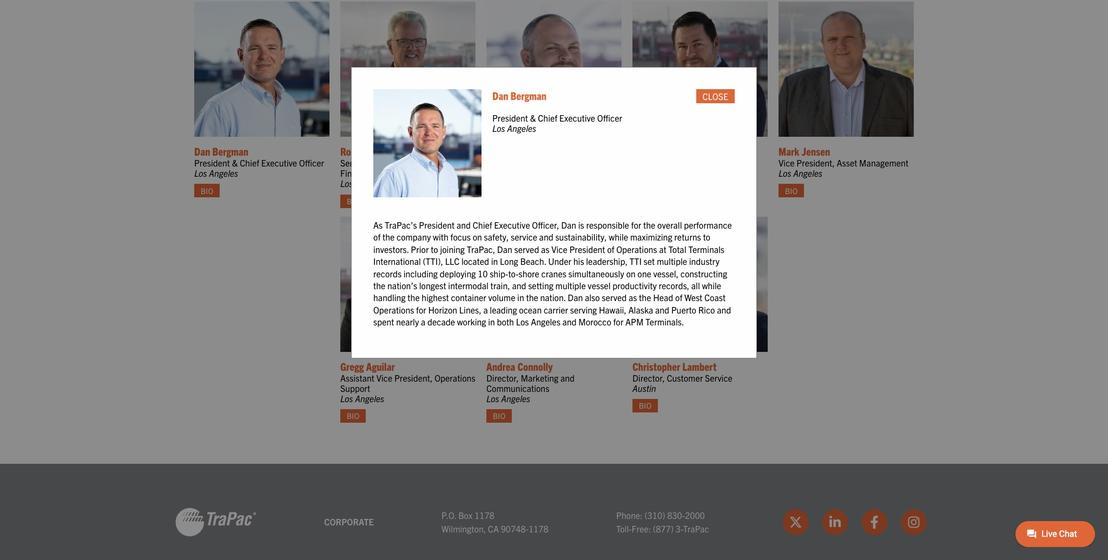Task type: locate. For each thing, give the bounding box(es) containing it.
is
[[579, 220, 585, 231]]

while up coast
[[702, 280, 722, 291]]

3-
[[676, 524, 684, 535]]

on up trapac,
[[473, 232, 482, 243]]

bio for ron
[[347, 196, 360, 206]]

1 horizontal spatial a
[[484, 305, 488, 316]]

executive inside dan bergman president & chief executive officer los angeles
[[261, 158, 297, 168]]

including
[[404, 268, 438, 279]]

2 horizontal spatial officer
[[598, 113, 623, 123]]

president, for gregg aguilar
[[395, 373, 433, 384]]

deploying
[[440, 268, 476, 279]]

vice right senior
[[366, 158, 382, 168]]

for up nearly
[[416, 305, 427, 316]]

0 vertical spatial executive
[[560, 113, 596, 123]]

in up ocean
[[518, 293, 525, 303]]

the up investors.
[[383, 232, 395, 243]]

president, inside ron triemstra senior vice president, chief financial officer los angeles
[[384, 158, 423, 168]]

1 horizontal spatial operations
[[435, 373, 476, 384]]

0 horizontal spatial director,
[[487, 373, 519, 384]]

1 horizontal spatial as
[[629, 293, 638, 303]]

0 vertical spatial &
[[530, 113, 536, 123]]

executive for trapac's
[[495, 220, 530, 231]]

ship-
[[490, 268, 509, 279]]

president & chief executive officer los angeles
[[493, 113, 623, 134]]

1 vertical spatial executive
[[261, 158, 297, 168]]

handling
[[374, 293, 406, 303]]

as down productivity
[[629, 293, 638, 303]]

president, inside gregg aguilar assistant vice president, operations support los angeles
[[395, 373, 433, 384]]

decade
[[428, 317, 455, 328]]

company
[[397, 232, 431, 243]]

los inside the president & chief executive officer los angeles
[[493, 123, 506, 134]]

to up (tti),
[[431, 244, 438, 255]]

support
[[341, 383, 371, 394]]

volume
[[489, 293, 516, 303]]

carrier
[[544, 305, 569, 316]]

vice right the assistant
[[377, 373, 393, 384]]

0 vertical spatial operations
[[617, 244, 658, 255]]

1 horizontal spatial executive
[[495, 220, 530, 231]]

(tti),
[[423, 256, 443, 267]]

1 vertical spatial on
[[627, 268, 636, 279]]

bergman inside "dialog"
[[511, 89, 547, 102]]

dan
[[493, 89, 509, 102], [194, 145, 210, 158], [562, 220, 577, 231], [498, 244, 513, 255], [568, 293, 583, 303]]

bio for mark
[[786, 186, 798, 196]]

multiple
[[657, 256, 688, 267], [556, 280, 586, 291]]

executive
[[560, 113, 596, 123], [261, 158, 297, 168], [495, 220, 530, 231]]

of down as
[[374, 232, 381, 243]]

phone: (310) 830-2000 toll-free: (877) 3-trapac
[[617, 510, 710, 535]]

officer inside dan bergman president & chief executive officer los angeles
[[299, 158, 324, 168]]

(310)
[[645, 510, 666, 521]]

communications
[[487, 383, 550, 394]]

chief inside the president & chief executive officer los angeles
[[538, 113, 558, 123]]

1 horizontal spatial director,
[[633, 373, 665, 384]]

as up beach.
[[541, 244, 550, 255]]

vice inside as trapac's president and chief executive officer, dan is responsible for the overall performance of the company with focus on safety, service and sustainability, while maximizing returns to investors. prior to joining trapac, dan served as vice president of operations at total terminals international (tti), llc located in long beach. under his leadership, tti set multiple industry records including deploying 10 ship-to-shore cranes simultaneously on one vessel, constructing the nation's longest intermodal train, and setting multiple vessel productivity records, all while handling the highest container volume in the nation. dan also served as the head of west coast operations for horizon lines, a leading ocean carrier serving hawaii, alaska and puerto rico and spent nearly a decade working in both los angeles and morocco for apm terminals.
[[552, 244, 568, 255]]

2 horizontal spatial of
[[676, 293, 683, 303]]

0 vertical spatial multiple
[[657, 256, 688, 267]]

0 horizontal spatial a
[[421, 317, 426, 328]]

2 director, from the left
[[633, 373, 665, 384]]

0 vertical spatial while
[[609, 232, 629, 243]]

as
[[374, 220, 383, 231]]

1 vertical spatial multiple
[[556, 280, 586, 291]]

bergman inside dan bergman president & chief executive officer los angeles
[[213, 145, 249, 158]]

investors.
[[374, 244, 409, 255]]

& inside dan bergman president & chief executive officer los angeles
[[232, 158, 238, 168]]

director, inside andrea connolly director, marketing and communications los angeles
[[487, 373, 519, 384]]

0 vertical spatial a
[[484, 305, 488, 316]]

1 vertical spatial &
[[232, 158, 238, 168]]

llc
[[445, 256, 460, 267]]

to
[[704, 232, 711, 243], [431, 244, 438, 255]]

2 vertical spatial operations
[[435, 373, 476, 384]]

1178 right the ca
[[529, 524, 549, 535]]

multiple down cranes
[[556, 280, 586, 291]]

2 vertical spatial for
[[614, 317, 624, 328]]

vice
[[366, 158, 382, 168], [779, 158, 795, 168], [552, 244, 568, 255], [377, 373, 393, 384]]

executive inside the president & chief executive officer los angeles
[[560, 113, 596, 123]]

1 vertical spatial operations
[[374, 305, 414, 316]]

operations up tti
[[617, 244, 658, 255]]

2 horizontal spatial operations
[[617, 244, 658, 255]]

2 horizontal spatial for
[[632, 220, 642, 231]]

director, inside christopher lambert director, customer service austin
[[633, 373, 665, 384]]

executive inside as trapac's president and chief executive officer, dan is responsible for the overall performance of the company with focus on safety, service and sustainability, while maximizing returns to investors. prior to joining trapac, dan served as vice president of operations at total terminals international (tti), llc located in long beach. under his leadership, tti set multiple industry records including deploying 10 ship-to-shore cranes simultaneously on one vessel, constructing the nation's longest intermodal train, and setting multiple vessel productivity records, all while handling the highest container volume in the nation. dan also served as the head of west coast operations for horizon lines, a leading ocean carrier serving hawaii, alaska and puerto rico and spent nearly a decade working in both los angeles and morocco for apm terminals.
[[495, 220, 530, 231]]

bio
[[201, 186, 213, 196], [786, 186, 798, 196], [347, 196, 360, 206], [639, 401, 652, 411], [347, 412, 360, 421], [493, 412, 506, 421]]

director, left customer at the bottom of the page
[[633, 373, 665, 384]]

1 vertical spatial 1178
[[529, 524, 549, 535]]

&
[[530, 113, 536, 123], [232, 158, 238, 168]]

shore
[[519, 268, 540, 279]]

one
[[638, 268, 652, 279]]

0 horizontal spatial while
[[609, 232, 629, 243]]

a
[[484, 305, 488, 316], [421, 317, 426, 328]]

lambert
[[683, 360, 717, 373]]

bio link
[[194, 184, 220, 198], [779, 184, 805, 198], [341, 195, 366, 208], [633, 400, 658, 413], [341, 410, 366, 423], [487, 410, 512, 423]]

vice up under
[[552, 244, 568, 255]]

1 horizontal spatial bergman
[[511, 89, 547, 102]]

0 vertical spatial as
[[541, 244, 550, 255]]

working
[[457, 317, 487, 328]]

officer inside ron triemstra senior vice president, chief financial officer los angeles
[[377, 168, 402, 179]]

customer
[[667, 373, 703, 384]]

0 horizontal spatial &
[[232, 158, 238, 168]]

operations left andrea
[[435, 373, 476, 384]]

0 horizontal spatial to
[[431, 244, 438, 255]]

director, left marketing in the bottom of the page
[[487, 373, 519, 384]]

0 vertical spatial of
[[374, 232, 381, 243]]

0 horizontal spatial served
[[515, 244, 539, 255]]

1 vertical spatial to
[[431, 244, 438, 255]]

dan bergman dialog
[[351, 67, 757, 359]]

a right nearly
[[421, 317, 426, 328]]

0 vertical spatial 1178
[[475, 510, 495, 521]]

angeles inside gregg aguilar assistant vice president, operations support los angeles
[[355, 394, 385, 404]]

0 vertical spatial on
[[473, 232, 482, 243]]

asset
[[837, 158, 858, 168]]

0 vertical spatial bergman
[[511, 89, 547, 102]]

cranes
[[542, 268, 567, 279]]

of up leadership,
[[608, 244, 615, 255]]

on up productivity
[[627, 268, 636, 279]]

2 horizontal spatial executive
[[560, 113, 596, 123]]

angeles inside mark jensen vice president, asset management los angeles
[[794, 168, 823, 179]]

nation.
[[541, 293, 566, 303]]

1178 up the ca
[[475, 510, 495, 521]]

of
[[374, 232, 381, 243], [608, 244, 615, 255], [676, 293, 683, 303]]

0 horizontal spatial bergman
[[213, 145, 249, 158]]

mark
[[779, 145, 800, 158]]

bio link for mark
[[779, 184, 805, 198]]

footer
[[0, 465, 1109, 561]]

angeles inside the president & chief executive officer los angeles
[[508, 123, 537, 134]]

of down records,
[[676, 293, 683, 303]]

for down hawaii,
[[614, 317, 624, 328]]

a right lines,
[[484, 305, 488, 316]]

alaska
[[629, 305, 654, 316]]

trapac,
[[467, 244, 496, 255]]

0 horizontal spatial multiple
[[556, 280, 586, 291]]

and right marketing in the bottom of the page
[[561, 373, 575, 384]]

the down nation's
[[408, 293, 420, 303]]

setting
[[529, 280, 554, 291]]

president inside dan bergman president & chief executive officer los angeles
[[194, 158, 230, 168]]

gregg
[[341, 360, 364, 373]]

nearly
[[396, 317, 419, 328]]

0 vertical spatial to
[[704, 232, 711, 243]]

at
[[660, 244, 667, 255]]

vice inside gregg aguilar assistant vice president, operations support los angeles
[[377, 373, 393, 384]]

records
[[374, 268, 402, 279]]

1 horizontal spatial officer
[[377, 168, 402, 179]]

bio link for andrea
[[487, 410, 512, 423]]

for up maximizing
[[632, 220, 642, 231]]

while down responsible
[[609, 232, 629, 243]]

1 horizontal spatial while
[[702, 280, 722, 291]]

maximizing
[[631, 232, 673, 243]]

jensen
[[802, 145, 831, 158]]

head
[[654, 293, 674, 303]]

multiple down total
[[657, 256, 688, 267]]

angeles inside as trapac's president and chief executive officer, dan is responsible for the overall performance of the company with focus on safety, service and sustainability, while maximizing returns to investors. prior to joining trapac, dan served as vice president of operations at total terminals international (tti), llc located in long beach. under his leadership, tti set multiple industry records including deploying 10 ship-to-shore cranes simultaneously on one vessel, constructing the nation's longest intermodal train, and setting multiple vessel productivity records, all while handling the highest container volume in the nation. dan also served as the head of west coast operations for horizon lines, a leading ocean carrier serving hawaii, alaska and puerto rico and spent nearly a decade working in both los angeles and morocco for apm terminals.
[[531, 317, 561, 328]]

operations down handling in the bottom left of the page
[[374, 305, 414, 316]]

1 vertical spatial served
[[602, 293, 627, 303]]

to up terminals
[[704, 232, 711, 243]]

president
[[493, 113, 528, 123], [194, 158, 230, 168], [419, 220, 455, 231], [570, 244, 606, 255]]

in left both
[[488, 317, 495, 328]]

0 horizontal spatial officer
[[299, 158, 324, 168]]

1 horizontal spatial &
[[530, 113, 536, 123]]

0 horizontal spatial executive
[[261, 158, 297, 168]]

in up ship-
[[491, 256, 498, 267]]

vice left jensen
[[779, 158, 795, 168]]

bio for dan
[[201, 186, 213, 196]]

chief inside as trapac's president and chief executive officer, dan is responsible for the overall performance of the company with focus on safety, service and sustainability, while maximizing returns to investors. prior to joining trapac, dan served as vice president of operations at total terminals international (tti), llc located in long beach. under his leadership, tti set multiple industry records including deploying 10 ship-to-shore cranes simultaneously on one vessel, constructing the nation's longest intermodal train, and setting multiple vessel productivity records, all while handling the highest container volume in the nation. dan also served as the head of west coast operations for horizon lines, a leading ocean carrier serving hawaii, alaska and puerto rico and spent nearly a decade working in both los angeles and morocco for apm terminals.
[[473, 220, 493, 231]]

the up ocean
[[527, 293, 539, 303]]

2 vertical spatial in
[[488, 317, 495, 328]]

chief inside ron triemstra senior vice president, chief financial officer los angeles
[[425, 158, 444, 168]]

intermodal
[[449, 280, 489, 291]]

and down head
[[656, 305, 670, 316]]

(877)
[[653, 524, 674, 535]]

and down carrier
[[563, 317, 577, 328]]

1 director, from the left
[[487, 373, 519, 384]]

2 vertical spatial executive
[[495, 220, 530, 231]]

0 horizontal spatial of
[[374, 232, 381, 243]]

1 horizontal spatial for
[[614, 317, 624, 328]]

ron triemstra senior vice president, chief financial officer los angeles
[[341, 145, 444, 189]]

toll-
[[617, 524, 632, 535]]

located
[[462, 256, 490, 267]]

chief
[[538, 113, 558, 123], [240, 158, 259, 168], [425, 158, 444, 168], [473, 220, 493, 231]]

nation's
[[388, 280, 418, 291]]

1 vertical spatial while
[[702, 280, 722, 291]]

international
[[374, 256, 421, 267]]

for
[[632, 220, 642, 231], [416, 305, 427, 316], [614, 317, 624, 328]]

ron
[[341, 145, 356, 158]]

served up hawaii,
[[602, 293, 627, 303]]

0 vertical spatial in
[[491, 256, 498, 267]]

p.o. box 1178 wilmington, ca 90748-1178
[[442, 510, 549, 535]]

0 horizontal spatial operations
[[374, 305, 414, 316]]

1 vertical spatial for
[[416, 305, 427, 316]]

1 vertical spatial bergman
[[213, 145, 249, 158]]

1178
[[475, 510, 495, 521], [529, 524, 549, 535]]

1 horizontal spatial of
[[608, 244, 615, 255]]

andrea
[[487, 360, 516, 373]]

served down service
[[515, 244, 539, 255]]



Task type: vqa. For each thing, say whether or not it's contained in the screenshot.
'Ron'
yes



Task type: describe. For each thing, give the bounding box(es) containing it.
2 vertical spatial of
[[676, 293, 683, 303]]

bio link for gregg
[[341, 410, 366, 423]]

rico
[[699, 305, 716, 316]]

simultaneously
[[569, 268, 625, 279]]

terminals
[[689, 244, 725, 255]]

productivity
[[613, 280, 657, 291]]

los inside mark jensen vice president, asset management los angeles
[[779, 168, 792, 179]]

bergman for dan bergman president & chief executive officer los angeles
[[213, 145, 249, 158]]

christopher lambert director, customer service austin
[[633, 360, 733, 394]]

andrea connolly director, marketing and communications los angeles
[[487, 360, 575, 404]]

long
[[500, 256, 519, 267]]

financial
[[341, 168, 375, 179]]

his
[[574, 256, 585, 267]]

christopher
[[633, 360, 681, 373]]

the up alaska
[[640, 293, 652, 303]]

set
[[644, 256, 655, 267]]

with
[[433, 232, 449, 243]]

coast
[[705, 293, 726, 303]]

0 horizontal spatial as
[[541, 244, 550, 255]]

president inside the president & chief executive officer los angeles
[[493, 113, 528, 123]]

president, inside mark jensen vice president, asset management los angeles
[[797, 158, 835, 168]]

service
[[705, 373, 733, 384]]

to-
[[509, 268, 519, 279]]

triemstra
[[358, 145, 397, 158]]

sustainability,
[[556, 232, 607, 243]]

bergman for dan bergman
[[511, 89, 547, 102]]

management
[[860, 158, 909, 168]]

1 horizontal spatial on
[[627, 268, 636, 279]]

bio link for dan
[[194, 184, 220, 198]]

wilmington,
[[442, 524, 486, 535]]

dan inside dan bergman president & chief executive officer los angeles
[[194, 145, 210, 158]]

highest
[[422, 293, 449, 303]]

beach.
[[521, 256, 547, 267]]

1 vertical spatial of
[[608, 244, 615, 255]]

morocco
[[579, 317, 612, 328]]

p.o.
[[442, 510, 457, 521]]

0 horizontal spatial on
[[473, 232, 482, 243]]

bio for gregg
[[347, 412, 360, 421]]

close
[[703, 91, 729, 102]]

puerto
[[672, 305, 697, 316]]

officer inside the president & chief executive officer los angeles
[[598, 113, 623, 123]]

1 vertical spatial a
[[421, 317, 426, 328]]

0 vertical spatial served
[[515, 244, 539, 255]]

and inside andrea connolly director, marketing and communications los angeles
[[561, 373, 575, 384]]

ocean
[[519, 305, 542, 316]]

1 vertical spatial as
[[629, 293, 638, 303]]

focus
[[451, 232, 471, 243]]

chief inside dan bergman president & chief executive officer los angeles
[[240, 158, 259, 168]]

president, for ron triemstra
[[384, 158, 423, 168]]

1 horizontal spatial served
[[602, 293, 627, 303]]

0 horizontal spatial for
[[416, 305, 427, 316]]

angeles inside dan bergman president & chief executive officer los angeles
[[209, 168, 238, 179]]

trapac's
[[385, 220, 417, 231]]

executive for bergman
[[261, 158, 297, 168]]

angeles inside andrea connolly director, marketing and communications los angeles
[[502, 394, 531, 404]]

90748-
[[501, 524, 529, 535]]

service
[[511, 232, 538, 243]]

angeles inside ron triemstra senior vice president, chief financial officer los angeles
[[355, 178, 385, 189]]

both
[[497, 317, 514, 328]]

all
[[692, 280, 700, 291]]

los inside andrea connolly director, marketing and communications los angeles
[[487, 394, 500, 404]]

bio link for christopher
[[633, 400, 658, 413]]

1 vertical spatial in
[[518, 293, 525, 303]]

dan bergman
[[493, 89, 547, 102]]

and down to-
[[512, 280, 527, 291]]

and up focus
[[457, 220, 471, 231]]

the up maximizing
[[644, 220, 656, 231]]

senior
[[341, 158, 364, 168]]

safety,
[[484, 232, 509, 243]]

leading
[[490, 305, 517, 316]]

1 horizontal spatial multiple
[[657, 256, 688, 267]]

director, for christopher
[[633, 373, 665, 384]]

tti
[[630, 256, 642, 267]]

lines,
[[460, 305, 482, 316]]

spent
[[374, 317, 394, 328]]

and down coast
[[718, 305, 732, 316]]

serving
[[571, 305, 597, 316]]

los inside dan bergman president & chief executive officer los angeles
[[194, 168, 207, 179]]

horizon
[[429, 305, 458, 316]]

as trapac's president and chief executive officer, dan is responsible for the overall performance of the company with focus on safety, service and sustainability, while maximizing returns to investors. prior to joining trapac, dan served as vice president of operations at total terminals international (tti), llc located in long beach. under his leadership, tti set multiple industry records including deploying 10 ship-to-shore cranes simultaneously on one vessel, constructing the nation's longest intermodal train, and setting multiple vessel productivity records, all while handling the highest container volume in the nation. dan also served as the head of west coast operations for horizon lines, a leading ocean carrier serving hawaii, alaska and puerto rico and spent nearly a decade working in both los angeles and morocco for apm terminals.
[[374, 220, 732, 328]]

vice inside ron triemstra senior vice president, chief financial officer los angeles
[[366, 158, 382, 168]]

prior
[[411, 244, 429, 255]]

container
[[451, 293, 487, 303]]

train,
[[491, 280, 510, 291]]

& inside the president & chief executive officer los angeles
[[530, 113, 536, 123]]

austin
[[633, 383, 657, 394]]

and down officer,
[[540, 232, 554, 243]]

performance
[[684, 220, 732, 231]]

director, for andrea
[[487, 373, 519, 384]]

connolly
[[518, 360, 553, 373]]

0 horizontal spatial 1178
[[475, 510, 495, 521]]

los inside gregg aguilar assistant vice president, operations support los angeles
[[341, 394, 353, 404]]

close button
[[697, 89, 735, 103]]

marketing
[[521, 373, 559, 384]]

ca
[[488, 524, 499, 535]]

1 horizontal spatial 1178
[[529, 524, 549, 535]]

constructing
[[681, 268, 728, 279]]

joining
[[440, 244, 465, 255]]

los inside as trapac's president and chief executive officer, dan is responsible for the overall performance of the company with focus on safety, service and sustainability, while maximizing returns to investors. prior to joining trapac, dan served as vice president of operations at total terminals international (tti), llc located in long beach. under his leadership, tti set multiple industry records including deploying 10 ship-to-shore cranes simultaneously on one vessel, constructing the nation's longest intermodal train, and setting multiple vessel productivity records, all while handling the highest container volume in the nation. dan also served as the head of west coast operations for horizon lines, a leading ocean carrier serving hawaii, alaska and puerto rico and spent nearly a decade working in both los angeles and morocco for apm terminals.
[[516, 317, 529, 328]]

overall
[[658, 220, 683, 231]]

the down records
[[374, 280, 386, 291]]

operations inside gregg aguilar assistant vice president, operations support los angeles
[[435, 373, 476, 384]]

0 vertical spatial for
[[632, 220, 642, 231]]

corporate
[[324, 517, 374, 528]]

total
[[669, 244, 687, 255]]

vessel
[[588, 280, 611, 291]]

free:
[[632, 524, 651, 535]]

los inside ron triemstra senior vice president, chief financial officer los angeles
[[341, 178, 353, 189]]

returns
[[675, 232, 702, 243]]

bio for andrea
[[493, 412, 506, 421]]

aguilar
[[366, 360, 395, 373]]

hawaii,
[[599, 305, 627, 316]]

dan bergman president & chief executive officer los angeles
[[194, 145, 324, 179]]

terminals.
[[646, 317, 685, 328]]

mark jensen vice president, asset management los angeles
[[779, 145, 909, 179]]

10
[[478, 268, 488, 279]]

bio link for ron
[[341, 195, 366, 208]]

vice inside mark jensen vice president, asset management los angeles
[[779, 158, 795, 168]]

gregg aguilar assistant vice president, operations support los angeles
[[341, 360, 476, 404]]

under
[[549, 256, 572, 267]]

bio for christopher
[[639, 401, 652, 411]]

responsible
[[587, 220, 630, 231]]

longest
[[419, 280, 447, 291]]

officer,
[[532, 220, 560, 231]]

corporate image
[[175, 508, 257, 538]]

footer containing p.o. box 1178
[[0, 465, 1109, 561]]

industry
[[690, 256, 720, 267]]

2000
[[686, 510, 705, 521]]

1 horizontal spatial to
[[704, 232, 711, 243]]

also
[[585, 293, 600, 303]]



